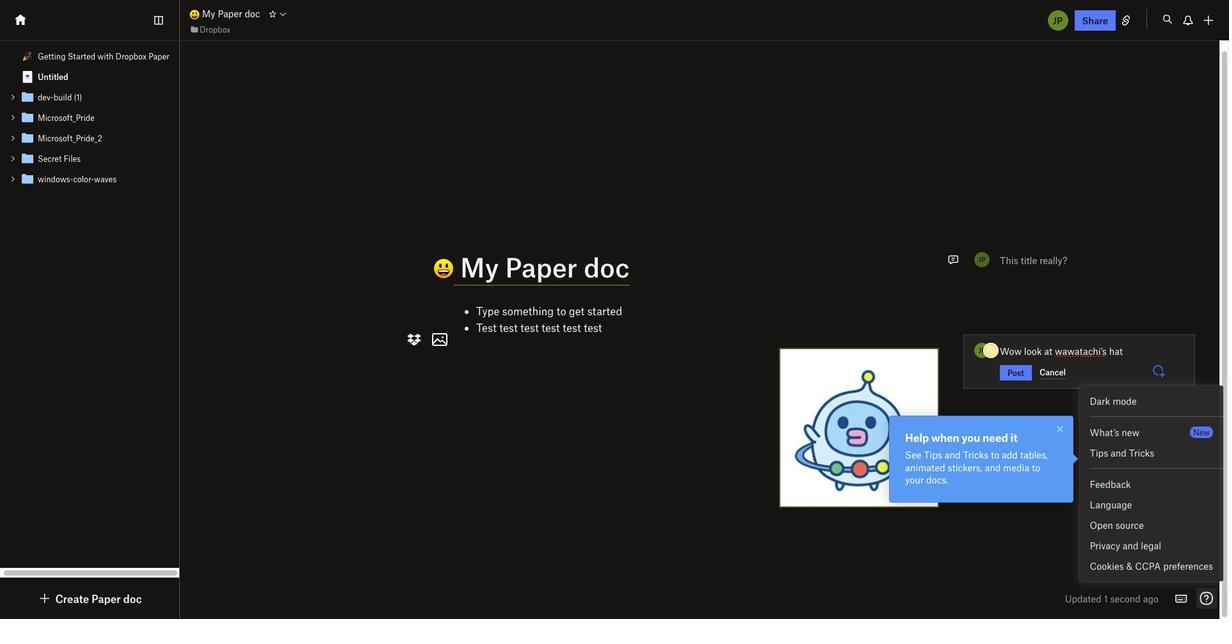 Task type: vqa. For each thing, say whether or not it's contained in the screenshot.
menu
yes



Task type: describe. For each thing, give the bounding box(es) containing it.
create
[[55, 593, 89, 606]]

look
[[1024, 346, 1042, 357]]

what's new
[[1090, 427, 1140, 439]]

tables,
[[1020, 450, 1048, 461]]

something
[[502, 305, 554, 318]]

4 test from the left
[[563, 321, 581, 334]]

expand folder image for microsoft_pride
[[8, 113, 17, 122]]

dropbox inside getting started with dropbox paper link
[[116, 51, 146, 61]]

started
[[587, 305, 622, 318]]

it
[[1010, 431, 1018, 444]]

type something to get started test test test test test test
[[476, 305, 622, 334]]

stickers,
[[948, 462, 982, 474]]

waves
[[94, 174, 117, 184]]

paper inside create paper doc popup button
[[92, 593, 121, 606]]

share
[[1082, 14, 1108, 26]]

get
[[569, 305, 585, 318]]

tricks inside button
[[1129, 447, 1154, 459]]

open source link
[[1080, 515, 1223, 536]]

help
[[905, 431, 929, 444]]

color-
[[73, 174, 94, 184]]

jp button
[[1046, 9, 1069, 32]]

tips inside "help when you need it see tips and tricks to add tables, animated stickers, and media to your docs."
[[924, 450, 942, 461]]

windows-color-waves link
[[0, 169, 179, 189]]

expand folder image for secret files
[[8, 154, 17, 163]]

/ contents list
[[0, 46, 179, 189]]

template content image inside untitled link
[[20, 69, 35, 85]]

template content image for microsoft_pride
[[20, 110, 35, 125]]

this title really?
[[1000, 255, 1067, 266]]

(1)
[[74, 92, 82, 102]]

this
[[1000, 255, 1018, 266]]

dig image
[[37, 592, 53, 607]]

animated
[[905, 462, 945, 474]]

docs.
[[926, 475, 949, 486]]

ago
[[1143, 593, 1159, 605]]

source
[[1116, 520, 1144, 531]]

add dropbox files image
[[404, 330, 424, 350]]

tips and tricks
[[1090, 447, 1154, 459]]

windows-color-waves
[[38, 174, 117, 184]]

language button
[[1080, 495, 1223, 515]]

need
[[983, 431, 1008, 444]]

expand folder image for dev-build (1)
[[8, 93, 17, 102]]

second
[[1110, 593, 1141, 605]]

dark mode
[[1090, 396, 1137, 407]]

with
[[98, 51, 114, 61]]

microsoft_pride
[[38, 113, 95, 123]]

template content image for microsoft_pride_2
[[20, 131, 35, 146]]

media
[[1003, 462, 1029, 474]]

new
[[1122, 427, 1140, 439]]

feedback
[[1090, 479, 1131, 490]]

0 vertical spatial doc
[[245, 8, 260, 19]]

ccpa
[[1135, 561, 1161, 572]]

cookies & ccpa preferences link
[[1080, 556, 1223, 577]]

help when you need it see tips and tricks to add tables, animated stickers, and media to your docs.
[[905, 431, 1048, 486]]

wow look at wawatachi's hat
[[1000, 346, 1123, 357]]

3 test from the left
[[542, 321, 560, 334]]

updated
[[1065, 593, 1102, 605]]

doc inside popup button
[[123, 593, 142, 606]]

create paper doc
[[55, 593, 142, 606]]

getting
[[38, 51, 66, 61]]

template content image for windows-color-waves
[[20, 172, 35, 187]]

dev-
[[38, 92, 54, 102]]

my paper doc link
[[189, 7, 260, 21]]

create paper doc button
[[37, 592, 142, 607]]

really?
[[1040, 255, 1067, 266]]

microsoft_pride link
[[0, 108, 179, 128]]

overlay image
[[1052, 422, 1068, 437]]

&
[[1126, 561, 1133, 572]]

preferences
[[1163, 561, 1213, 572]]

template content image for dev-build (1)
[[20, 90, 35, 105]]

build
[[54, 92, 72, 102]]

open
[[1090, 520, 1113, 531]]

grinning face with big eyes image
[[189, 9, 200, 20]]

1 vertical spatial 1
[[868, 372, 871, 381]]

getting started with dropbox paper link
[[0, 46, 179, 67]]

tricks inside "help when you need it see tips and tricks to add tables, animated stickers, and media to your docs."
[[963, 450, 989, 461]]

jp inside 'button'
[[1053, 14, 1063, 26]]

secret
[[38, 154, 62, 164]]

tips inside button
[[1090, 447, 1108, 459]]

type
[[476, 305, 499, 318]]

my paper doc inside 'heading'
[[454, 251, 630, 283]]

secret files link
[[0, 149, 179, 169]]

add
[[1002, 450, 1018, 461]]

1 vertical spatial jp
[[978, 255, 986, 264]]

jp 1
[[978, 346, 992, 355]]

secret files
[[38, 154, 81, 164]]

see
[[905, 450, 922, 461]]

untitled link
[[0, 67, 179, 87]]

share button
[[1075, 10, 1116, 30]]



Task type: locate. For each thing, give the bounding box(es) containing it.
0 vertical spatial template content image
[[20, 110, 35, 125]]

0 vertical spatial template content image
[[20, 69, 35, 85]]

you
[[962, 431, 980, 444]]

what's
[[1090, 427, 1119, 439]]

cookies
[[1090, 561, 1124, 572]]

cancel button
[[1040, 366, 1066, 379]]

1 horizontal spatial tips
[[1090, 447, 1108, 459]]

template content image inside windows-color-waves link
[[20, 172, 35, 187]]

2 horizontal spatial doc
[[584, 251, 630, 283]]

heading containing my paper doc
[[406, 251, 938, 286]]

started
[[68, 51, 95, 61]]

1 horizontal spatial doc
[[245, 8, 260, 19]]

expand folder image inside dev-build (1) link
[[8, 93, 17, 102]]

tips and tricks button
[[1080, 443, 1223, 463]]

template content image inside dev-build (1) link
[[20, 90, 35, 105]]

doc inside 'heading'
[[584, 251, 630, 283]]

expand folder image left secret
[[8, 154, 17, 163]]

your
[[905, 475, 924, 486]]

paper up dropbox link
[[218, 8, 242, 19]]

expand folder image inside secret files link
[[8, 154, 17, 163]]

expand folder image left microsoft_pride
[[8, 113, 17, 122]]

template content image for secret files
[[20, 151, 35, 166]]

expand folder image left dev-
[[8, 93, 17, 102]]

2 vertical spatial jp
[[978, 346, 986, 355]]

0 vertical spatial jp
[[1053, 14, 1063, 26]]

dropbox link
[[189, 23, 231, 36]]

2 template content image from the top
[[20, 90, 35, 105]]

1 expand folder image from the top
[[8, 93, 17, 102]]

paper inside 'heading'
[[505, 251, 577, 283]]

paper
[[218, 8, 242, 19], [149, 51, 170, 61], [505, 251, 577, 283], [92, 593, 121, 606]]

expand folder image
[[8, 93, 17, 102], [8, 113, 17, 122], [8, 134, 17, 143]]

and down what's new in the right bottom of the page
[[1111, 447, 1127, 459]]

0 horizontal spatial to
[[557, 305, 566, 318]]

windows-
[[38, 174, 73, 184]]

1 horizontal spatial tricks
[[1129, 447, 1154, 459]]

2 vertical spatial template content image
[[20, 172, 35, 187]]

template content image left dev-
[[20, 90, 35, 105]]

3 template content image from the top
[[20, 172, 35, 187]]

dropbox
[[200, 24, 231, 34], [116, 51, 146, 61]]

0 horizontal spatial my
[[202, 8, 215, 19]]

expand folder image left microsoft_pride_2
[[8, 134, 17, 143]]

tips down what's
[[1090, 447, 1108, 459]]

tricks down new
[[1129, 447, 1154, 459]]

and inside button
[[1111, 447, 1127, 459]]

my paper doc up dropbox link
[[200, 8, 260, 19]]

wow
[[1000, 346, 1022, 357]]

new
[[1193, 428, 1210, 438]]

tricks up stickers,
[[963, 450, 989, 461]]

jp left wow
[[978, 346, 986, 355]]

2 template content image from the top
[[20, 151, 35, 166]]

paper inside the my paper doc link
[[218, 8, 242, 19]]

my inside 'heading'
[[460, 251, 499, 283]]

and up stickers,
[[945, 450, 961, 461]]

my right grinning face with big eyes image
[[202, 8, 215, 19]]

1 vertical spatial expand folder image
[[8, 113, 17, 122]]

template content image
[[20, 69, 35, 85], [20, 90, 35, 105], [20, 131, 35, 146]]

test
[[476, 321, 497, 334]]

and inside 'link'
[[1123, 540, 1139, 552]]

paper right create
[[92, 593, 121, 606]]

to inside type something to get started test test test test test test
[[557, 305, 566, 318]]

template content image left windows-
[[20, 172, 35, 187]]

and down source on the right bottom of the page
[[1123, 540, 1139, 552]]

1 horizontal spatial dropbox
[[200, 24, 231, 34]]

3 expand folder image from the top
[[8, 134, 17, 143]]

to left the add
[[991, 450, 999, 461]]

microsoft_pride_2 link
[[0, 128, 179, 149]]

dropbox down the my paper doc link
[[200, 24, 231, 34]]

to left get
[[557, 305, 566, 318]]

2 horizontal spatial 1
[[1104, 593, 1108, 605]]

1 vertical spatial to
[[991, 450, 999, 461]]

privacy and legal link
[[1080, 536, 1223, 556]]

tips
[[1090, 447, 1108, 459], [924, 450, 942, 461]]

menu containing dark mode
[[1080, 391, 1223, 577]]

0 vertical spatial expand folder image
[[8, 154, 17, 163]]

expand folder image inside microsoft_pride_2 link
[[8, 134, 17, 143]]

doc up started
[[584, 251, 630, 283]]

wawatachi's
[[1055, 346, 1107, 357]]

1 horizontal spatial my paper doc
[[454, 251, 630, 283]]

template content image inside microsoft_pride_2 link
[[20, 131, 35, 146]]

1 for updated 1 second ago
[[1104, 593, 1108, 605]]

files
[[64, 154, 81, 164]]

doc right create
[[123, 593, 142, 606]]

2 vertical spatial doc
[[123, 593, 142, 606]]

party popper image
[[22, 51, 33, 61]]

untitled
[[38, 72, 68, 82]]

feedback button
[[1080, 474, 1223, 495]]

template content image
[[20, 110, 35, 125], [20, 151, 35, 166], [20, 172, 35, 187]]

dark
[[1090, 396, 1110, 407]]

1 vertical spatial doc
[[584, 251, 630, 283]]

1 vertical spatial expand folder image
[[8, 175, 17, 184]]

expand folder image for microsoft_pride_2
[[8, 134, 17, 143]]

template content image inside secret files link
[[20, 151, 35, 166]]

user-uploaded image: wawatchi2.jpg image
[[780, 350, 938, 507]]

at
[[1044, 346, 1052, 357]]

remove annotation image
[[1148, 361, 1169, 381]]

language
[[1090, 499, 1132, 511]]

1
[[989, 346, 992, 355], [868, 372, 871, 381], [1104, 593, 1108, 605]]

cookies & ccpa preferences
[[1090, 561, 1213, 572]]

annotation 1 element
[[860, 367, 880, 386]]

to down tables,
[[1032, 462, 1040, 474]]

my paper doc
[[200, 8, 260, 19], [454, 251, 630, 283]]

hat
[[1109, 346, 1123, 357]]

0 horizontal spatial doc
[[123, 593, 142, 606]]

😃
[[406, 253, 431, 285]]

1 vertical spatial my
[[460, 251, 499, 283]]

privacy and legal
[[1090, 540, 1161, 552]]

cancel
[[1040, 367, 1066, 378]]

updated 1 second ago
[[1065, 593, 1159, 605]]

0 vertical spatial my paper doc
[[200, 8, 260, 19]]

1 horizontal spatial to
[[991, 450, 999, 461]]

2 expand folder image from the top
[[8, 175, 17, 184]]

1 horizontal spatial 1
[[989, 346, 992, 355]]

2 vertical spatial to
[[1032, 462, 1040, 474]]

1 vertical spatial dropbox
[[116, 51, 146, 61]]

legal
[[1141, 540, 1161, 552]]

2 expand folder image from the top
[[8, 113, 17, 122]]

paper up something
[[505, 251, 577, 283]]

dev-build (1)
[[38, 92, 82, 102]]

jp left this
[[978, 255, 986, 264]]

and left media
[[985, 462, 1001, 474]]

0 vertical spatial dropbox
[[200, 24, 231, 34]]

2 horizontal spatial to
[[1032, 462, 1040, 474]]

1 vertical spatial template content image
[[20, 90, 35, 105]]

template content image left microsoft_pride_2
[[20, 131, 35, 146]]

mode
[[1113, 396, 1137, 407]]

2 test from the left
[[520, 321, 539, 334]]

2 vertical spatial template content image
[[20, 131, 35, 146]]

test
[[499, 321, 518, 334], [520, 321, 539, 334], [542, 321, 560, 334], [563, 321, 581, 334], [584, 321, 602, 334]]

doc
[[245, 8, 260, 19], [584, 251, 630, 283], [123, 593, 142, 606]]

1 expand folder image from the top
[[8, 154, 17, 163]]

1 template content image from the top
[[20, 69, 35, 85]]

1 horizontal spatial my
[[460, 251, 499, 283]]

my
[[202, 8, 215, 19], [460, 251, 499, 283]]

0 horizontal spatial tips
[[924, 450, 942, 461]]

0 horizontal spatial dropbox
[[116, 51, 146, 61]]

expand folder image inside windows-color-waves link
[[8, 175, 17, 184]]

jp inside jp 1
[[978, 346, 986, 355]]

0 horizontal spatial 1
[[868, 372, 871, 381]]

1 for jp 1
[[989, 346, 992, 355]]

close image
[[1052, 422, 1068, 437]]

1 test from the left
[[499, 321, 518, 334]]

template content image down party popper image
[[20, 69, 35, 85]]

tips up animated
[[924, 450, 942, 461]]

paper right with
[[149, 51, 170, 61]]

my paper doc up something
[[454, 251, 630, 283]]

template content image left secret
[[20, 151, 35, 166]]

privacy
[[1090, 540, 1120, 552]]

microsoft_pride_2
[[38, 133, 102, 143]]

my up type
[[460, 251, 499, 283]]

0 vertical spatial to
[[557, 305, 566, 318]]

jp
[[1053, 14, 1063, 26], [978, 255, 986, 264], [978, 346, 986, 355]]

paper inside getting started with dropbox paper link
[[149, 51, 170, 61]]

doc right grinning face with big eyes image
[[245, 8, 260, 19]]

and
[[1111, 447, 1127, 459], [945, 450, 961, 461], [985, 462, 1001, 474], [1123, 540, 1139, 552]]

dark mode button
[[1080, 391, 1223, 412]]

title
[[1021, 255, 1037, 266]]

dev-build (1) link
[[0, 87, 179, 108]]

0 horizontal spatial my paper doc
[[200, 8, 260, 19]]

2 vertical spatial expand folder image
[[8, 134, 17, 143]]

menu
[[1080, 391, 1223, 577]]

open source
[[1090, 520, 1144, 531]]

jp left the share popup button
[[1053, 14, 1063, 26]]

when
[[931, 431, 959, 444]]

tricks
[[1129, 447, 1154, 459], [963, 450, 989, 461]]

2 vertical spatial 1
[[1104, 593, 1108, 605]]

3 template content image from the top
[[20, 131, 35, 146]]

expand folder image inside microsoft_pride link
[[8, 113, 17, 122]]

5 test from the left
[[584, 321, 602, 334]]

expand folder image
[[8, 154, 17, 163], [8, 175, 17, 184]]

0 vertical spatial expand folder image
[[8, 93, 17, 102]]

heading
[[406, 251, 938, 286]]

1 template content image from the top
[[20, 110, 35, 125]]

getting started with dropbox paper
[[38, 51, 170, 61]]

0 vertical spatial my
[[202, 8, 215, 19]]

0 vertical spatial 1
[[989, 346, 992, 355]]

Comment Entry text field
[[1000, 345, 1187, 358]]

dropbox right with
[[116, 51, 146, 61]]

expand folder image left windows-
[[8, 175, 17, 184]]

0 horizontal spatial tricks
[[963, 450, 989, 461]]

expand folder image for windows-color-waves
[[8, 175, 17, 184]]

template content image left microsoft_pride
[[20, 110, 35, 125]]

dropbox inside dropbox link
[[200, 24, 231, 34]]

1 vertical spatial template content image
[[20, 151, 35, 166]]

1 vertical spatial my paper doc
[[454, 251, 630, 283]]



